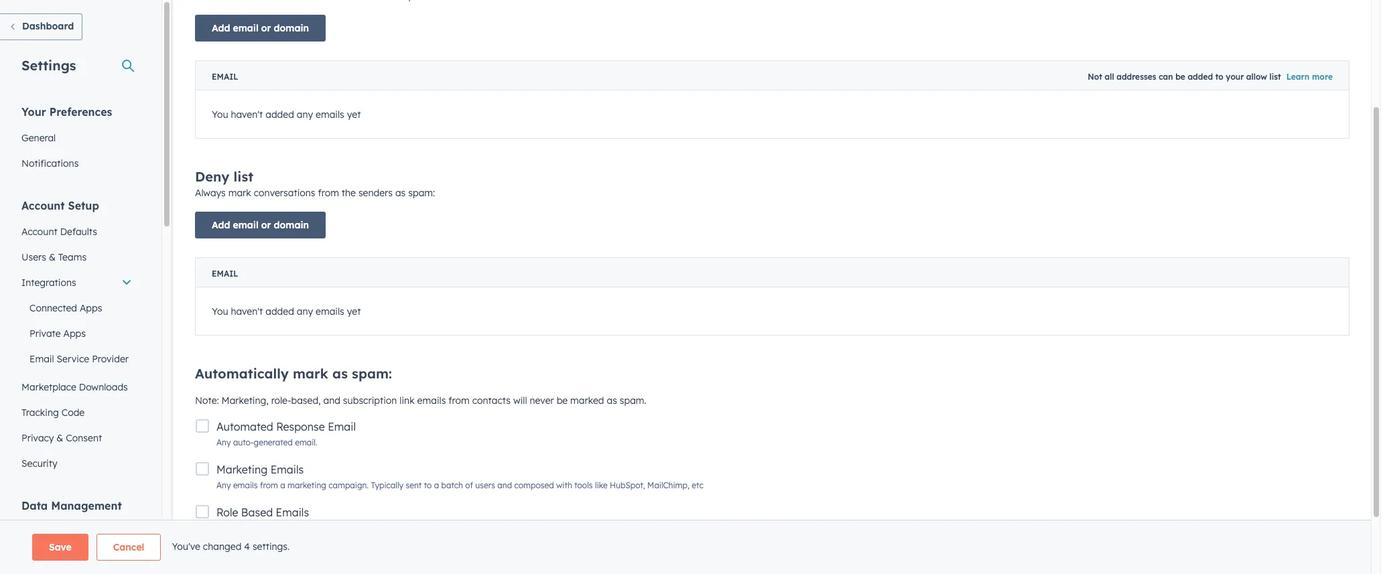 Task type: vqa. For each thing, say whether or not it's contained in the screenshot.
Notifications
yes



Task type: describe. For each thing, give the bounding box(es) containing it.
account defaults
[[21, 226, 97, 238]]

1 yet from the top
[[347, 108, 361, 120]]

& for users
[[49, 251, 56, 263]]

typically
[[371, 480, 403, 490]]

based,
[[291, 395, 321, 407]]

marked
[[570, 395, 604, 407]]

management
[[51, 499, 122, 513]]

account for account setup
[[21, 199, 65, 212]]

downloads
[[79, 381, 128, 393]]

0 horizontal spatial to
[[424, 480, 432, 490]]

connected
[[29, 302, 77, 314]]

any for marketing emails
[[216, 480, 231, 490]]

save button
[[32, 534, 88, 561]]

& for privacy
[[56, 432, 63, 444]]

private apps link
[[13, 321, 140, 346]]

consent
[[66, 432, 102, 444]]

private apps
[[29, 328, 86, 340]]

etc
[[692, 480, 703, 490]]

2 vertical spatial from
[[260, 480, 278, 490]]

2 add from the top
[[212, 219, 230, 231]]

provider
[[92, 353, 129, 365]]

marketing emails
[[216, 463, 304, 476]]

notifications link
[[13, 151, 140, 176]]

marketing
[[287, 480, 326, 490]]

0 horizontal spatial sent
[[406, 480, 422, 490]]

data management
[[21, 499, 122, 513]]

as up subscription
[[332, 365, 348, 382]]

save
[[49, 541, 72, 553]]

1 you haven't added any emails yet from the top
[[212, 108, 361, 120]]

subscription
[[216, 549, 279, 562]]

1 vertical spatial mark
[[293, 365, 328, 382]]

account defaults link
[[13, 219, 140, 245]]

code
[[61, 407, 85, 419]]

allow
[[1246, 72, 1267, 82]]

email inside account setup element
[[29, 353, 54, 365]]

privacy & consent
[[21, 432, 102, 444]]

connected apps link
[[13, 296, 140, 321]]

mark inside deny list always mark conversations from the senders as spam:
[[228, 187, 251, 199]]

email.
[[295, 438, 317, 448]]

not all addresses can be added to your allow list learn more
[[1088, 72, 1333, 82]]

0 horizontal spatial and
[[323, 395, 340, 407]]

any auto-generated email.
[[216, 438, 317, 448]]

representing
[[256, 523, 304, 533]]

link
[[400, 395, 415, 407]]

any for automated response email
[[216, 438, 231, 448]]

privacy & consent link
[[13, 425, 140, 451]]

generated
[[254, 438, 293, 448]]

2 domain from the top
[[274, 219, 309, 231]]

tracking code
[[21, 407, 85, 419]]

2 (such from the left
[[680, 523, 700, 533]]

more
[[1312, 72, 1333, 82]]

2 you haven't added any emails yet from the top
[[212, 305, 361, 317]]

users & teams
[[21, 251, 87, 263]]

not
[[1088, 72, 1102, 82]]

all
[[1105, 72, 1114, 82]]

email service provider link
[[13, 346, 140, 372]]

addresses
[[1116, 72, 1156, 82]]

dashboard link
[[0, 13, 83, 40]]

emails for link
[[306, 549, 339, 562]]

as left the spam.
[[607, 395, 617, 407]]

2 horizontal spatial to
[[1215, 72, 1223, 82]]

automatically
[[195, 365, 289, 382]]

tracking code link
[[13, 400, 140, 425]]

you've changed 4 settings.
[[172, 541, 290, 553]]

any emails from a marketing campaign. typically sent to a batch of users and composed with tools like hubspot, mailchimp, etc
[[216, 480, 703, 490]]

tracking
[[21, 407, 59, 419]]

email service provider
[[29, 353, 129, 365]]

1 horizontal spatial of
[[621, 523, 629, 533]]

integrations
[[21, 277, 76, 289]]

support@).
[[477, 523, 519, 533]]

apps for connected apps
[[80, 302, 102, 314]]

teams
[[58, 251, 87, 263]]

0 vertical spatial emails
[[271, 463, 304, 476]]

2 add email or domain from the top
[[212, 219, 309, 231]]

private
[[29, 328, 61, 340]]

0 vertical spatial added
[[1188, 72, 1213, 82]]

1 vertical spatial sent
[[561, 523, 577, 533]]

marketplace downloads link
[[13, 375, 140, 400]]

subscription
[[343, 395, 397, 407]]

spam: inside deny list always mark conversations from the senders as spam:
[[408, 187, 435, 199]]

noreply@).
[[713, 523, 754, 533]]

auto-
[[233, 438, 254, 448]]

a left batch
[[434, 480, 439, 490]]

the
[[342, 187, 356, 199]]

cancel
[[113, 541, 144, 553]]

will
[[513, 395, 527, 407]]

account setup element
[[13, 198, 140, 476]]

account setup
[[21, 199, 99, 212]]

marketing,
[[222, 395, 269, 407]]

users
[[475, 480, 495, 490]]

data
[[21, 499, 48, 513]]

preferences
[[49, 105, 112, 119]]

1 domain from the top
[[274, 22, 309, 34]]

group
[[596, 523, 619, 533]]

marketing
[[216, 463, 268, 476]]

0 horizontal spatial of
[[465, 480, 473, 490]]

0 horizontal spatial spam:
[[352, 365, 392, 382]]

link
[[282, 549, 303, 562]]

general link
[[13, 125, 140, 151]]



Task type: locate. For each thing, give the bounding box(es) containing it.
& inside users & teams link
[[49, 251, 56, 263]]

a left marketing
[[280, 480, 285, 490]]

from down marketing emails
[[260, 480, 278, 490]]

your preferences element
[[13, 105, 140, 176]]

security link
[[13, 451, 140, 476]]

integrations button
[[13, 270, 140, 296]]

automated response email
[[216, 420, 356, 434]]

response
[[276, 420, 325, 434]]

team
[[313, 523, 333, 533]]

apps up service
[[63, 328, 86, 340]]

you up automatically
[[212, 305, 228, 317]]

a left team
[[306, 523, 311, 533]]

2 vertical spatial to
[[579, 523, 587, 533]]

1 vertical spatial spam:
[[352, 365, 392, 382]]

2 yet from the top
[[347, 305, 361, 317]]

0 horizontal spatial (such
[[393, 523, 413, 533]]

and right users
[[497, 480, 512, 490]]

1 vertical spatial domain
[[274, 219, 309, 231]]

0 vertical spatial haven't
[[231, 108, 263, 120]]

0 vertical spatial account
[[21, 199, 65, 212]]

from inside deny list always mark conversations from the senders as spam:
[[318, 187, 339, 199]]

0 vertical spatial apps
[[80, 302, 102, 314]]

campaign.
[[328, 480, 369, 490]]

a left group in the left bottom of the page
[[589, 523, 594, 533]]

to left group in the left bottom of the page
[[579, 523, 587, 533]]

1 vertical spatial or
[[261, 219, 271, 231]]

1 horizontal spatial from
[[318, 187, 339, 199]]

0 vertical spatial domain
[[274, 22, 309, 34]]

add
[[212, 22, 230, 34], [212, 219, 230, 231]]

0 vertical spatial to
[[1215, 72, 1223, 82]]

marketplace
[[21, 381, 76, 393]]

general
[[21, 132, 56, 144]]

based
[[241, 506, 273, 519]]

1 horizontal spatial sent
[[561, 523, 577, 533]]

to left your
[[1215, 72, 1223, 82]]

of right group in the left bottom of the page
[[621, 523, 629, 533]]

hubspot,
[[610, 480, 645, 490]]

2 vertical spatial or
[[335, 523, 343, 533]]

1 horizontal spatial (such
[[680, 523, 700, 533]]

2 you from the top
[[212, 305, 228, 317]]

never
[[530, 395, 554, 407]]

you haven't added any emails yet
[[212, 108, 361, 120], [212, 305, 361, 317]]

emails down team
[[306, 549, 339, 562]]

spam: right senders
[[408, 187, 435, 199]]

mark up based, on the bottom left of the page
[[293, 365, 328, 382]]

1 vertical spatial list
[[234, 168, 253, 185]]

0 vertical spatial you
[[212, 108, 228, 120]]

0 vertical spatial or
[[261, 22, 271, 34]]

1 vertical spatial you
[[212, 305, 228, 317]]

1 vertical spatial emails
[[276, 506, 309, 519]]

changed
[[203, 541, 241, 553]]

4
[[244, 541, 250, 553]]

0 vertical spatial be
[[1175, 72, 1185, 82]]

1 you from the top
[[212, 108, 228, 120]]

conversations
[[254, 187, 315, 199]]

1 vertical spatial be
[[557, 395, 568, 407]]

from
[[318, 187, 339, 199], [448, 395, 470, 407], [260, 480, 278, 490]]

any right support@).
[[521, 523, 536, 533]]

list right deny
[[234, 168, 253, 185]]

0 horizontal spatial be
[[557, 395, 568, 407]]

0 vertical spatial from
[[318, 187, 339, 199]]

account up account defaults
[[21, 199, 65, 212]]

1 horizontal spatial &
[[56, 432, 63, 444]]

0 vertical spatial &
[[49, 251, 56, 263]]

1 vertical spatial you haven't added any emails yet
[[212, 305, 361, 317]]

department
[[345, 523, 390, 533]]

as left marketing@,
[[415, 523, 424, 533]]

1 vertical spatial haven't
[[231, 305, 263, 317]]

(such
[[393, 523, 413, 533], [680, 523, 700, 533]]

2 vertical spatial added
[[265, 305, 294, 317]]

note:
[[195, 395, 219, 407]]

automatically mark as spam:
[[195, 365, 392, 382]]

any
[[297, 108, 313, 120], [297, 305, 313, 317]]

security
[[21, 458, 57, 470]]

& inside privacy & consent link
[[56, 432, 63, 444]]

1 vertical spatial yet
[[347, 305, 361, 317]]

emails up representing
[[276, 506, 309, 519]]

0 vertical spatial add email or domain
[[212, 22, 309, 34]]

0 vertical spatial add
[[212, 22, 230, 34]]

like
[[595, 480, 608, 490]]

1 vertical spatial apps
[[63, 328, 86, 340]]

learn
[[1286, 72, 1310, 82]]

spam.
[[620, 395, 646, 407]]

2 horizontal spatial from
[[448, 395, 470, 407]]

contacts
[[472, 395, 511, 407]]

marketplace downloads
[[21, 381, 128, 393]]

1 vertical spatial add
[[212, 219, 230, 231]]

with
[[556, 480, 572, 490]]

composed
[[514, 480, 554, 490]]

add email or domain
[[212, 22, 309, 34], [212, 219, 309, 231]]

cancel button
[[96, 534, 161, 561]]

emails up marketing
[[271, 463, 304, 476]]

1 haven't from the top
[[231, 108, 263, 120]]

2 any from the top
[[297, 305, 313, 317]]

as inside deny list always mark conversations from the senders as spam:
[[395, 187, 406, 199]]

& right users
[[49, 251, 56, 263]]

any email representing a team or department (such as marketing@, support@). any email sent to a group of participants (such as noreply@).
[[216, 523, 754, 533]]

senders
[[358, 187, 393, 199]]

haven't
[[231, 108, 263, 120], [231, 305, 263, 317]]

list inside deny list always mark conversations from the senders as spam:
[[234, 168, 253, 185]]

apps
[[80, 302, 102, 314], [63, 328, 86, 340]]

0 vertical spatial mark
[[228, 187, 251, 199]]

0 vertical spatial yet
[[347, 108, 361, 120]]

1 (such from the left
[[393, 523, 413, 533]]

page section element
[[0, 534, 1371, 561]]

2 account from the top
[[21, 226, 57, 238]]

0 vertical spatial add email or domain button
[[195, 15, 326, 42]]

and right based, on the bottom left of the page
[[323, 395, 340, 407]]

1 horizontal spatial be
[[1175, 72, 1185, 82]]

email
[[233, 22, 258, 34], [233, 219, 258, 231], [233, 523, 254, 533], [538, 523, 559, 533]]

1 horizontal spatial spam:
[[408, 187, 435, 199]]

from left "contacts"
[[448, 395, 470, 407]]

add email or domain button
[[195, 15, 326, 42], [195, 212, 326, 239]]

2 add email or domain button from the top
[[195, 212, 326, 239]]

connected apps
[[29, 302, 102, 314]]

defaults
[[60, 226, 97, 238]]

can
[[1159, 72, 1173, 82]]

0 horizontal spatial from
[[260, 480, 278, 490]]

be right can
[[1175, 72, 1185, 82]]

any for role based emails
[[216, 523, 231, 533]]

1 account from the top
[[21, 199, 65, 212]]

setup
[[68, 199, 99, 212]]

spam: up subscription
[[352, 365, 392, 382]]

as
[[395, 187, 406, 199], [332, 365, 348, 382], [607, 395, 617, 407], [415, 523, 424, 533], [702, 523, 711, 533]]

apps up private apps link
[[80, 302, 102, 314]]

any left auto- on the bottom
[[216, 438, 231, 448]]

1 vertical spatial account
[[21, 226, 57, 238]]

account
[[21, 199, 65, 212], [21, 226, 57, 238]]

list
[[1269, 72, 1281, 82], [234, 168, 253, 185]]

learn more button
[[1286, 72, 1333, 82]]

settings
[[21, 57, 76, 74]]

sent left group in the left bottom of the page
[[561, 523, 577, 533]]

2 haven't from the top
[[231, 305, 263, 317]]

role
[[216, 506, 238, 519]]

always
[[195, 187, 226, 199]]

0 horizontal spatial mark
[[228, 187, 251, 199]]

any
[[216, 438, 231, 448], [216, 480, 231, 490], [216, 523, 231, 533], [521, 523, 536, 533]]

sent right typically
[[406, 480, 422, 490]]

users & teams link
[[13, 245, 140, 270]]

0 horizontal spatial list
[[234, 168, 253, 185]]

domain
[[274, 22, 309, 34], [274, 219, 309, 231]]

sent
[[406, 480, 422, 490], [561, 523, 577, 533]]

role-
[[271, 395, 291, 407]]

your preferences
[[21, 105, 112, 119]]

(such right department
[[393, 523, 413, 533]]

you
[[212, 108, 228, 120], [212, 305, 228, 317]]

1 vertical spatial of
[[621, 523, 629, 533]]

0 vertical spatial you haven't added any emails yet
[[212, 108, 361, 120]]

& right the privacy
[[56, 432, 63, 444]]

1 horizontal spatial to
[[579, 523, 587, 533]]

marketing@,
[[426, 523, 475, 533]]

0 vertical spatial and
[[323, 395, 340, 407]]

1 add email or domain button from the top
[[195, 15, 326, 42]]

0 vertical spatial spam:
[[408, 187, 435, 199]]

1 vertical spatial any
[[297, 305, 313, 317]]

settings.
[[253, 541, 290, 553]]

1 horizontal spatial list
[[1269, 72, 1281, 82]]

subscription link emails
[[216, 549, 339, 562]]

mark right always
[[228, 187, 251, 199]]

to left batch
[[424, 480, 432, 490]]

privacy
[[21, 432, 54, 444]]

0 vertical spatial sent
[[406, 480, 422, 490]]

1 vertical spatial and
[[497, 480, 512, 490]]

mailchimp,
[[647, 480, 689, 490]]

account for account defaults
[[21, 226, 57, 238]]

batch
[[441, 480, 463, 490]]

any down role
[[216, 523, 231, 533]]

from left the
[[318, 187, 339, 199]]

1 vertical spatial add email or domain
[[212, 219, 309, 231]]

you up deny
[[212, 108, 228, 120]]

1 vertical spatial from
[[448, 395, 470, 407]]

1 vertical spatial added
[[265, 108, 294, 120]]

1 add email or domain from the top
[[212, 22, 309, 34]]

1 any from the top
[[297, 108, 313, 120]]

0 vertical spatial any
[[297, 108, 313, 120]]

1 vertical spatial &
[[56, 432, 63, 444]]

account up users
[[21, 226, 57, 238]]

account inside account defaults link
[[21, 226, 57, 238]]

deny
[[195, 168, 229, 185]]

1 horizontal spatial and
[[497, 480, 512, 490]]

1 horizontal spatial mark
[[293, 365, 328, 382]]

notifications
[[21, 157, 79, 170]]

any down marketing
[[216, 480, 231, 490]]

0 vertical spatial of
[[465, 480, 473, 490]]

1 add from the top
[[212, 22, 230, 34]]

&
[[49, 251, 56, 263], [56, 432, 63, 444]]

1 vertical spatial to
[[424, 480, 432, 490]]

as right senders
[[395, 187, 406, 199]]

note: marketing, role-based, and subscription link emails from contacts will never be marked as spam.
[[195, 395, 646, 407]]

(such up page section "element"
[[680, 523, 700, 533]]

list right allow
[[1269, 72, 1281, 82]]

0 horizontal spatial &
[[49, 251, 56, 263]]

or
[[261, 22, 271, 34], [261, 219, 271, 231], [335, 523, 343, 533]]

automated
[[216, 420, 273, 434]]

role based emails
[[216, 506, 309, 519]]

emails for based
[[276, 506, 309, 519]]

users
[[21, 251, 46, 263]]

0 vertical spatial list
[[1269, 72, 1281, 82]]

1 vertical spatial add email or domain button
[[195, 212, 326, 239]]

of left users
[[465, 480, 473, 490]]

apps for private apps
[[63, 328, 86, 340]]

as left the noreply@).
[[702, 523, 711, 533]]

be right never
[[557, 395, 568, 407]]

spam:
[[408, 187, 435, 199], [352, 365, 392, 382]]

2 vertical spatial emails
[[306, 549, 339, 562]]

participants
[[631, 523, 677, 533]]



